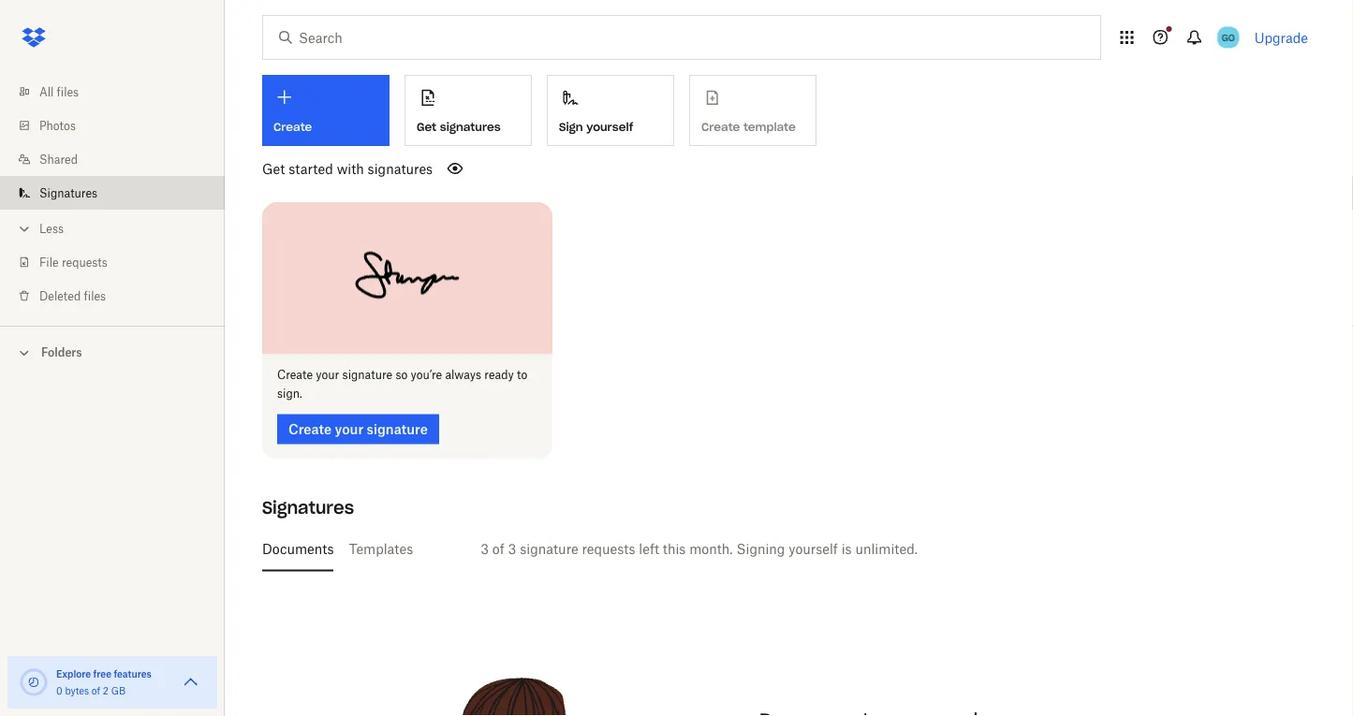 Task type: describe. For each thing, give the bounding box(es) containing it.
get signatures button
[[405, 75, 532, 146]]

1 3 from the left
[[481, 541, 489, 557]]

explore free features 0 bytes of 2 gb
[[56, 668, 152, 697]]

3 of 3 signature requests left this month. signing yourself is unlimited.
[[481, 541, 918, 557]]

folders
[[41, 346, 82, 360]]

features
[[114, 668, 152, 680]]

yourself inside 'button'
[[587, 120, 634, 134]]

shared link
[[15, 142, 225, 176]]

always
[[445, 368, 482, 382]]

you're
[[411, 368, 442, 382]]

get for get signatures
[[417, 120, 437, 134]]

folders button
[[0, 338, 225, 366]]

Search in folder "Dropbox" text field
[[299, 27, 1062, 48]]

go button
[[1214, 22, 1244, 52]]

this
[[663, 541, 686, 557]]

0 vertical spatial requests
[[62, 255, 108, 269]]

templates
[[349, 541, 413, 557]]

upgrade
[[1255, 30, 1309, 45]]

1 horizontal spatial requests
[[582, 541, 636, 557]]

create button
[[262, 75, 390, 146]]

create for create
[[274, 120, 312, 134]]

all files link
[[15, 75, 225, 109]]

free
[[93, 668, 111, 680]]

signatures inside list item
[[39, 186, 97, 200]]

sign.
[[277, 387, 302, 401]]

go
[[1222, 31, 1235, 43]]

deleted files
[[39, 289, 106, 303]]

your for create your signature
[[335, 422, 364, 437]]

signature inside tab list
[[520, 541, 579, 557]]

0
[[56, 685, 62, 697]]

left
[[639, 541, 659, 557]]

started
[[289, 161, 333, 177]]

your for create your signature so you're always ready to sign.
[[316, 368, 339, 382]]

all
[[39, 85, 54, 99]]

get started with signatures
[[262, 161, 433, 177]]

so
[[396, 368, 408, 382]]

templates tab
[[349, 527, 413, 572]]

1 vertical spatial signatures
[[368, 161, 433, 177]]

documents
[[262, 541, 334, 557]]

signature for create your signature so you're always ready to sign.
[[342, 368, 393, 382]]

get signatures
[[417, 120, 501, 134]]

create for create your signature so you're always ready to sign.
[[277, 368, 313, 382]]

file requests
[[39, 255, 108, 269]]

bytes
[[65, 685, 89, 697]]



Task type: vqa. For each thing, say whether or not it's contained in the screenshot.
Get signatures "button"
yes



Task type: locate. For each thing, give the bounding box(es) containing it.
files for all files
[[57, 85, 79, 99]]

1 horizontal spatial files
[[84, 289, 106, 303]]

2 vertical spatial create
[[289, 422, 332, 437]]

3
[[481, 541, 489, 557], [508, 541, 516, 557]]

1 vertical spatial yourself
[[789, 541, 838, 557]]

signature inside create your signature so you're always ready to sign.
[[342, 368, 393, 382]]

1 horizontal spatial 3
[[508, 541, 516, 557]]

1 vertical spatial requests
[[582, 541, 636, 557]]

files right all
[[57, 85, 79, 99]]

ready
[[485, 368, 514, 382]]

requests left left
[[582, 541, 636, 557]]

create up started on the left top of page
[[274, 120, 312, 134]]

signatures
[[39, 186, 97, 200], [262, 497, 354, 519]]

less
[[39, 222, 64, 236]]

1 vertical spatial signatures
[[262, 497, 354, 519]]

signing
[[737, 541, 785, 557]]

0 vertical spatial get
[[417, 120, 437, 134]]

upgrade link
[[1255, 30, 1309, 45]]

1 vertical spatial get
[[262, 161, 285, 177]]

signatures inside "button"
[[440, 120, 501, 134]]

1 horizontal spatial yourself
[[789, 541, 838, 557]]

get
[[417, 120, 437, 134], [262, 161, 285, 177]]

your
[[316, 368, 339, 382], [335, 422, 364, 437]]

deleted
[[39, 289, 81, 303]]

all files
[[39, 85, 79, 99]]

0 horizontal spatial signatures
[[39, 186, 97, 200]]

yourself left is
[[789, 541, 838, 557]]

yourself right the sign on the top of the page
[[587, 120, 634, 134]]

photos link
[[15, 109, 225, 142]]

requests right file
[[62, 255, 108, 269]]

0 horizontal spatial requests
[[62, 255, 108, 269]]

signatures link
[[15, 176, 225, 210]]

list containing all files
[[0, 64, 225, 326]]

files for deleted files
[[84, 289, 106, 303]]

1 vertical spatial signature
[[367, 422, 428, 437]]

signatures down shared
[[39, 186, 97, 200]]

signature inside button
[[367, 422, 428, 437]]

of inside tab list
[[493, 541, 505, 557]]

yourself inside tab list
[[789, 541, 838, 557]]

get left started on the left top of page
[[262, 161, 285, 177]]

signatures up documents tab
[[262, 497, 354, 519]]

deleted files link
[[15, 279, 225, 313]]

0 vertical spatial signatures
[[39, 186, 97, 200]]

0 horizontal spatial 3
[[481, 541, 489, 557]]

dropbox image
[[15, 19, 52, 56]]

create inside button
[[289, 422, 332, 437]]

get inside get signatures "button"
[[417, 120, 437, 134]]

1 horizontal spatial get
[[417, 120, 437, 134]]

get for get started with signatures
[[262, 161, 285, 177]]

file
[[39, 255, 59, 269]]

to
[[517, 368, 528, 382]]

yourself
[[587, 120, 634, 134], [789, 541, 838, 557]]

of inside explore free features 0 bytes of 2 gb
[[92, 685, 100, 697]]

2
[[103, 685, 109, 697]]

photos
[[39, 118, 76, 133]]

0 vertical spatial of
[[493, 541, 505, 557]]

less image
[[15, 220, 34, 238]]

0 vertical spatial create
[[274, 120, 312, 134]]

your inside button
[[335, 422, 364, 437]]

0 vertical spatial your
[[316, 368, 339, 382]]

0 horizontal spatial files
[[57, 85, 79, 99]]

gb
[[111, 685, 126, 697]]

list
[[0, 64, 225, 326]]

0 vertical spatial yourself
[[587, 120, 634, 134]]

your inside create your signature so you're always ready to sign.
[[316, 368, 339, 382]]

2 vertical spatial signature
[[520, 541, 579, 557]]

explore
[[56, 668, 91, 680]]

1 vertical spatial files
[[84, 289, 106, 303]]

files right deleted
[[84, 289, 106, 303]]

create inside dropdown button
[[274, 120, 312, 134]]

is
[[842, 541, 852, 557]]

0 vertical spatial signatures
[[440, 120, 501, 134]]

unlimited.
[[856, 541, 918, 557]]

create for create your signature
[[289, 422, 332, 437]]

0 vertical spatial files
[[57, 85, 79, 99]]

1 vertical spatial of
[[92, 685, 100, 697]]

create your signature
[[289, 422, 428, 437]]

month.
[[690, 541, 733, 557]]

0 horizontal spatial get
[[262, 161, 285, 177]]

1 horizontal spatial signatures
[[262, 497, 354, 519]]

your up create your signature button
[[316, 368, 339, 382]]

create your signature button
[[277, 415, 439, 445]]

sign yourself
[[559, 120, 634, 134]]

signatures
[[440, 120, 501, 134], [368, 161, 433, 177]]

files
[[57, 85, 79, 99], [84, 289, 106, 303]]

1 horizontal spatial of
[[493, 541, 505, 557]]

2 3 from the left
[[508, 541, 516, 557]]

tab list
[[262, 527, 1301, 572]]

signatures list item
[[0, 176, 225, 210]]

your down create your signature so you're always ready to sign. on the bottom
[[335, 422, 364, 437]]

create down sign. in the left of the page
[[289, 422, 332, 437]]

create inside create your signature so you're always ready to sign.
[[277, 368, 313, 382]]

0 vertical spatial signature
[[342, 368, 393, 382]]

1 vertical spatial your
[[335, 422, 364, 437]]

1 vertical spatial create
[[277, 368, 313, 382]]

signature
[[342, 368, 393, 382], [367, 422, 428, 437], [520, 541, 579, 557]]

file requests link
[[15, 245, 225, 279]]

0 horizontal spatial signatures
[[368, 161, 433, 177]]

quota usage element
[[19, 668, 49, 698]]

create up sign. in the left of the page
[[277, 368, 313, 382]]

shared
[[39, 152, 78, 166]]

of
[[493, 541, 505, 557], [92, 685, 100, 697]]

with
[[337, 161, 364, 177]]

1 horizontal spatial signatures
[[440, 120, 501, 134]]

tab list containing documents
[[262, 527, 1301, 572]]

sign
[[559, 120, 583, 134]]

create your signature so you're always ready to sign.
[[277, 368, 528, 401]]

0 horizontal spatial yourself
[[587, 120, 634, 134]]

documents tab
[[262, 527, 334, 572]]

sign yourself button
[[547, 75, 674, 146]]

get up get started with signatures
[[417, 120, 437, 134]]

0 horizontal spatial of
[[92, 685, 100, 697]]

signature for create your signature
[[367, 422, 428, 437]]

requests
[[62, 255, 108, 269], [582, 541, 636, 557]]

create
[[274, 120, 312, 134], [277, 368, 313, 382], [289, 422, 332, 437]]



